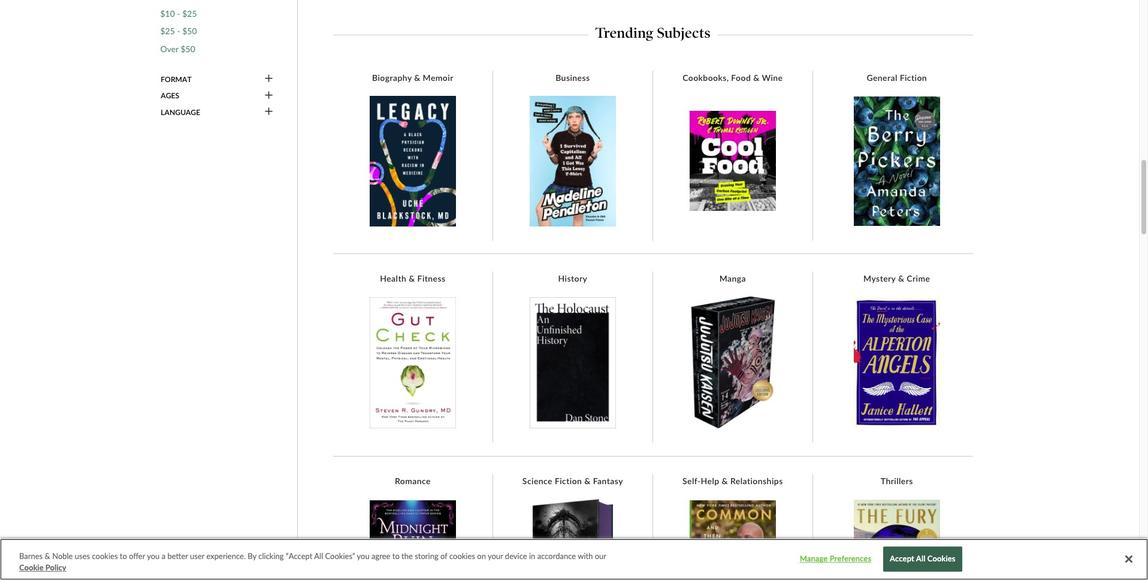 Task type: vqa. For each thing, say whether or not it's contained in the screenshot.
Cookbooks, Food & Wine
yes



Task type: describe. For each thing, give the bounding box(es) containing it.
language button
[[160, 107, 274, 117]]

clicking
[[258, 551, 284, 561]]

accept all cookies button
[[884, 547, 962, 572]]

preferences
[[830, 554, 872, 564]]

subjects
[[657, 25, 711, 41]]

& left memoir
[[414, 72, 421, 83]]

history
[[558, 274, 588, 284]]

storing
[[415, 551, 439, 561]]

business
[[556, 72, 590, 83]]

biography & memoir link
[[366, 72, 460, 83]]

fiction for general
[[900, 72, 927, 83]]

mystery & crime
[[864, 274, 931, 284]]

of
[[441, 551, 448, 561]]

health
[[380, 274, 407, 284]]

crime
[[907, 274, 931, 284]]

a
[[162, 551, 166, 561]]

$10 - $25
[[160, 8, 197, 18]]

privacy alert dialog
[[0, 539, 1148, 580]]

$25 - $50
[[160, 26, 197, 36]]

- for $25
[[177, 26, 180, 36]]

romance link
[[389, 476, 437, 487]]

$25 - $50 link
[[160, 26, 197, 37]]

thrillers
[[881, 476, 913, 486]]

cookbooks,
[[683, 72, 729, 83]]

user
[[190, 551, 205, 561]]

& right health
[[409, 274, 415, 284]]

better
[[167, 551, 188, 561]]

cookies"
[[325, 551, 355, 561]]

experience.
[[207, 551, 246, 561]]

thrillers link
[[875, 476, 919, 487]]

over
[[160, 44, 179, 54]]

cookie policy link
[[19, 563, 66, 574]]

$10 - $25 link
[[160, 8, 197, 19]]

all inside button
[[916, 554, 926, 564]]

1 vertical spatial $25
[[160, 26, 175, 36]]

1 vertical spatial $50
[[181, 44, 195, 54]]

cookbooks, food & wine
[[683, 72, 783, 83]]

cookies
[[928, 554, 956, 564]]

- for $10
[[177, 8, 180, 18]]

offer
[[129, 551, 145, 561]]

plus image
[[265, 90, 273, 101]]

memoir
[[423, 72, 454, 83]]

device
[[505, 551, 527, 561]]

mystery & crime image
[[854, 298, 940, 428]]

self-help & relationships image
[[690, 500, 776, 580]]

cookbooks, food & wine image
[[690, 111, 776, 211]]

biography
[[372, 72, 412, 83]]

1 cookies from the left
[[92, 551, 118, 561]]

language
[[161, 108, 200, 117]]

biography & memoir
[[372, 72, 454, 83]]

science fiction & fantasy
[[523, 476, 623, 486]]

wine
[[762, 72, 783, 83]]

trending subjects
[[596, 25, 711, 41]]

over $50
[[160, 44, 195, 54]]

general
[[867, 72, 898, 83]]

health & fitness link
[[374, 274, 452, 284]]

agree
[[372, 551, 391, 561]]

self-
[[683, 476, 701, 486]]

1 to from the left
[[120, 551, 127, 561]]

manga image
[[691, 297, 775, 429]]

health & fitness
[[380, 274, 446, 284]]

manga link
[[714, 274, 752, 284]]

plus image for format
[[265, 74, 273, 85]]

accept all cookies
[[890, 554, 956, 564]]

mystery
[[864, 274, 896, 284]]

in
[[529, 551, 535, 561]]



Task type: locate. For each thing, give the bounding box(es) containing it.
plus image down plus image
[[265, 107, 273, 117]]

cookies
[[92, 551, 118, 561], [450, 551, 475, 561]]

history image
[[530, 297, 616, 428]]

science
[[523, 476, 553, 486]]

$50 right over
[[181, 44, 195, 54]]

history link
[[552, 274, 594, 284]]

barnes & noble uses cookies to offer you a better user experience. by clicking "accept all cookies" you agree to the storing of cookies on your device in accordance with our cookie policy
[[19, 551, 606, 573]]

& right food
[[754, 72, 760, 83]]

& left fantasy at the right of the page
[[585, 476, 591, 486]]

you left agree at the bottom of the page
[[357, 551, 370, 561]]

plus image for language
[[265, 107, 273, 117]]

0 horizontal spatial to
[[120, 551, 127, 561]]

1 horizontal spatial all
[[916, 554, 926, 564]]

ages
[[161, 91, 179, 100]]

& inside barnes & noble uses cookies to offer you a better user experience. by clicking "accept all cookies" you agree to the storing of cookies on your device in accordance with our cookie policy
[[45, 551, 50, 561]]

self-help & relationships
[[683, 476, 783, 486]]

uses
[[75, 551, 90, 561]]

trending
[[596, 25, 654, 41]]

$25
[[182, 8, 197, 18], [160, 26, 175, 36]]

cookies right uses
[[92, 551, 118, 561]]

business link
[[550, 72, 596, 83]]

1 horizontal spatial fiction
[[900, 72, 927, 83]]

all inside barnes & noble uses cookies to offer you a better user experience. by clicking "accept all cookies" you agree to the storing of cookies on your device in accordance with our cookie policy
[[314, 551, 323, 561]]

cookie
[[19, 563, 44, 573]]

"accept
[[286, 551, 313, 561]]

mystery & crime link
[[858, 274, 937, 284]]

0 horizontal spatial cookies
[[92, 551, 118, 561]]

you left a
[[147, 551, 160, 561]]

1 plus image from the top
[[265, 74, 273, 85]]

fiction
[[900, 72, 927, 83], [555, 476, 582, 486]]

1 - from the top
[[177, 8, 180, 18]]

0 horizontal spatial $25
[[160, 26, 175, 36]]

$25 down $10
[[160, 26, 175, 36]]

science fiction & fantasy image
[[533, 499, 613, 580]]

over $50 link
[[160, 44, 195, 54]]

your
[[488, 551, 503, 561]]

0 horizontal spatial you
[[147, 551, 160, 561]]

all right accept
[[916, 554, 926, 564]]

0 vertical spatial $50
[[182, 26, 197, 36]]

0 vertical spatial -
[[177, 8, 180, 18]]

general fiction
[[867, 72, 927, 83]]

1 you from the left
[[147, 551, 160, 561]]

all right "accept
[[314, 551, 323, 561]]

ages button
[[160, 90, 274, 101]]

manage
[[800, 554, 828, 564]]

general fiction link
[[861, 72, 933, 83]]

relationships
[[731, 476, 783, 486]]

- right $10
[[177, 8, 180, 18]]

noble
[[52, 551, 73, 561]]

to left 'offer'
[[120, 551, 127, 561]]

fiction for science
[[555, 476, 582, 486]]

1 vertical spatial fiction
[[555, 476, 582, 486]]

fitness
[[418, 274, 446, 284]]

0 horizontal spatial all
[[314, 551, 323, 561]]

by
[[248, 551, 256, 561]]

business image
[[530, 96, 616, 226]]

$50 down the $10 - $25 link
[[182, 26, 197, 36]]

2 - from the top
[[177, 26, 180, 36]]

help
[[701, 476, 720, 486]]

&
[[414, 72, 421, 83], [754, 72, 760, 83], [409, 274, 415, 284], [898, 274, 905, 284], [585, 476, 591, 486], [722, 476, 728, 486], [45, 551, 50, 561]]

barnes
[[19, 551, 43, 561]]

format
[[161, 75, 192, 84]]

1 vertical spatial -
[[177, 26, 180, 36]]

science fiction & fantasy link
[[517, 476, 629, 487]]

fiction inside 'link'
[[555, 476, 582, 486]]

0 vertical spatial plus image
[[265, 74, 273, 85]]

2 plus image from the top
[[265, 107, 273, 117]]

you
[[147, 551, 160, 561], [357, 551, 370, 561]]

thrillers image
[[854, 500, 940, 580]]

general fiction image
[[854, 96, 940, 226]]

manage preferences button
[[798, 548, 873, 571]]

2 to from the left
[[392, 551, 400, 561]]

biography & memoir image
[[370, 96, 456, 226]]

manage preferences
[[800, 554, 872, 564]]

fiction right the science
[[555, 476, 582, 486]]

with
[[578, 551, 593, 561]]

& right help
[[722, 476, 728, 486]]

plus image
[[265, 74, 273, 85], [265, 107, 273, 117]]

& up cookie policy link
[[45, 551, 50, 561]]

the
[[402, 551, 413, 561]]

on
[[477, 551, 486, 561]]

format button
[[160, 74, 274, 85]]

1 horizontal spatial $25
[[182, 8, 197, 18]]

plus image up plus image
[[265, 74, 273, 85]]

accept
[[890, 554, 915, 564]]

$25 up $25 - $50
[[182, 8, 197, 18]]

1 vertical spatial plus image
[[265, 107, 273, 117]]

fantasy
[[593, 476, 623, 486]]

all
[[314, 551, 323, 561], [916, 554, 926, 564]]

manga
[[720, 274, 746, 284]]

0 vertical spatial $25
[[182, 8, 197, 18]]

1 horizontal spatial you
[[357, 551, 370, 561]]

to left the
[[392, 551, 400, 561]]

& left crime
[[898, 274, 905, 284]]

0 horizontal spatial fiction
[[555, 476, 582, 486]]

health & fitness image
[[370, 297, 456, 428]]

& inside 'link'
[[585, 476, 591, 486]]

to
[[120, 551, 127, 561], [392, 551, 400, 561]]

fiction right general
[[900, 72, 927, 83]]

food
[[731, 72, 751, 83]]

1 horizontal spatial to
[[392, 551, 400, 561]]

$10
[[160, 8, 175, 18]]

accordance
[[537, 551, 576, 561]]

- down the $10 - $25 link
[[177, 26, 180, 36]]

romance
[[395, 476, 431, 486]]

0 vertical spatial fiction
[[900, 72, 927, 83]]

2 you from the left
[[357, 551, 370, 561]]

$50
[[182, 26, 197, 36], [181, 44, 195, 54]]

policy
[[45, 563, 66, 573]]

1 horizontal spatial cookies
[[450, 551, 475, 561]]

2 cookies from the left
[[450, 551, 475, 561]]

cookies right of
[[450, 551, 475, 561]]

-
[[177, 8, 180, 18], [177, 26, 180, 36]]

self-help & relationships link
[[677, 476, 789, 487]]

trending subjects section
[[333, 21, 973, 41]]

cookbooks, food & wine link
[[677, 72, 789, 83]]

romance image
[[370, 500, 456, 580]]

our
[[595, 551, 606, 561]]



